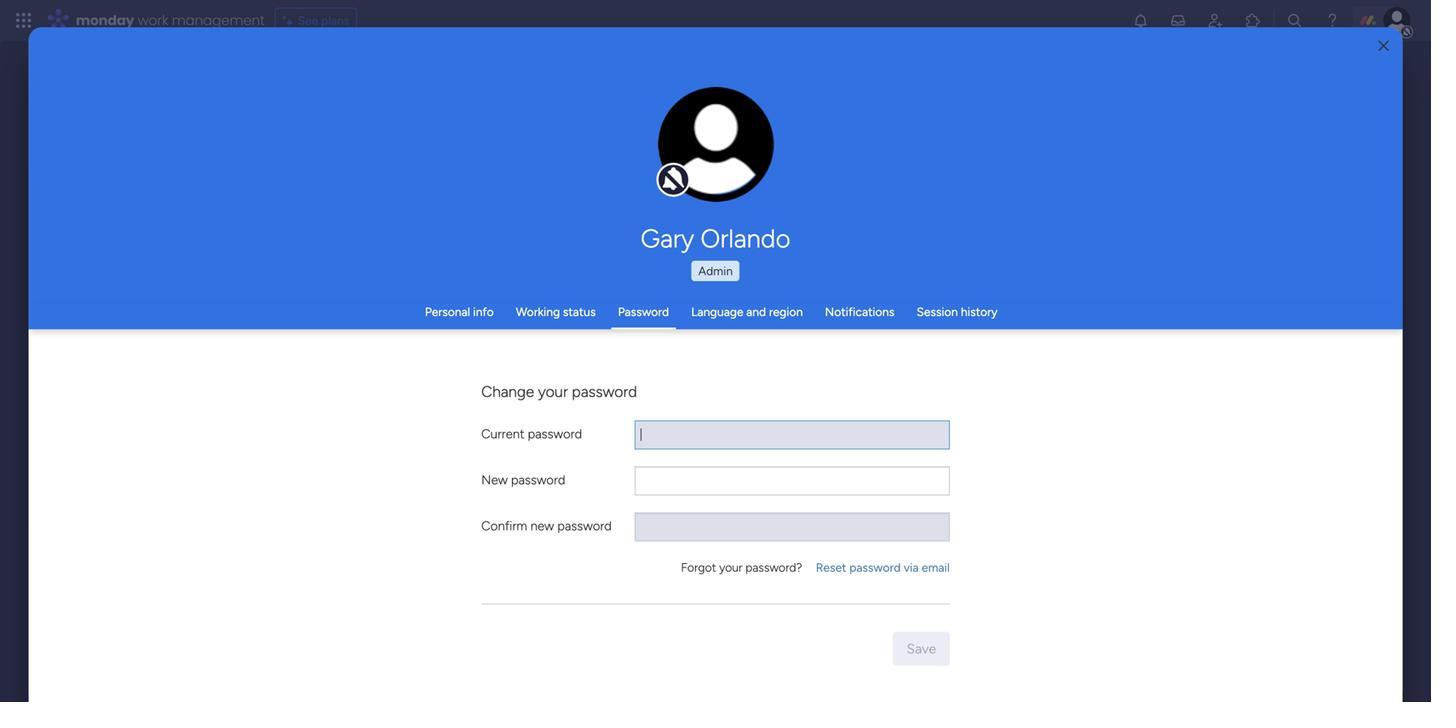 Task type: vqa. For each thing, say whether or not it's contained in the screenshot.
rightmost Change
yes



Task type: describe. For each thing, give the bounding box(es) containing it.
select product image
[[15, 12, 32, 29]]

reset password via email link
[[816, 559, 950, 576]]

notifications
[[826, 305, 895, 319]]

gary orlando button
[[482, 223, 950, 254]]

language
[[692, 305, 744, 319]]

see
[[298, 13, 318, 28]]

monday work management
[[76, 11, 265, 30]]

new
[[482, 472, 508, 488]]

gary
[[641, 223, 695, 254]]

search everything image
[[1287, 12, 1304, 29]]

personal
[[425, 305, 470, 319]]

reset
[[816, 560, 847, 575]]

your for forgot
[[720, 560, 743, 575]]

new password
[[482, 472, 566, 488]]

picture
[[699, 168, 734, 182]]

help image
[[1325, 12, 1342, 29]]

password down status
[[572, 383, 637, 401]]

via
[[904, 560, 919, 575]]

change for change profile picture
[[680, 153, 719, 167]]

New password password field
[[635, 467, 950, 496]]

and
[[747, 305, 767, 319]]

working status link
[[516, 305, 596, 319]]

gary orlando image
[[1384, 7, 1411, 34]]

history
[[961, 305, 998, 319]]

personal info link
[[425, 305, 494, 319]]

close image
[[1379, 40, 1390, 52]]

orlando
[[701, 223, 791, 254]]

reset password via email
[[816, 560, 950, 575]]

current password
[[482, 426, 582, 442]]

new
[[531, 518, 554, 534]]

info
[[473, 305, 494, 319]]

inbox image
[[1170, 12, 1187, 29]]

password right new
[[558, 518, 612, 534]]

notifications image
[[1133, 12, 1150, 29]]

your for change
[[538, 383, 568, 401]]

working status
[[516, 305, 596, 319]]

plans
[[321, 13, 350, 28]]

password for new password
[[511, 472, 566, 488]]



Task type: locate. For each thing, give the bounding box(es) containing it.
session history
[[917, 305, 998, 319]]

change for change your password
[[482, 383, 535, 401]]

Current password password field
[[635, 421, 950, 450]]

session
[[917, 305, 959, 319]]

see plans button
[[275, 8, 357, 33]]

password down change your password
[[528, 426, 582, 442]]

working
[[516, 305, 560, 319]]

1 horizontal spatial change
[[680, 153, 719, 167]]

your up current password
[[538, 383, 568, 401]]

0 vertical spatial change
[[680, 153, 719, 167]]

session history link
[[917, 305, 998, 319]]

apps image
[[1245, 12, 1262, 29]]

password
[[618, 305, 669, 319]]

password right the new at the bottom left of page
[[511, 472, 566, 488]]

invite members image
[[1208, 12, 1225, 29]]

gary orlando
[[641, 223, 791, 254]]

password link
[[618, 305, 669, 319]]

1 vertical spatial change
[[482, 383, 535, 401]]

current
[[482, 426, 525, 442]]

admin
[[699, 264, 733, 278]]

confirm new password
[[482, 518, 612, 534]]

forgot
[[681, 560, 717, 575]]

0 vertical spatial your
[[538, 383, 568, 401]]

profile
[[721, 153, 753, 167]]

email
[[922, 560, 950, 575]]

confirm
[[482, 518, 528, 534]]

region
[[769, 305, 803, 319]]

change profile picture
[[680, 153, 753, 182]]

Confirm new password password field
[[635, 513, 950, 542]]

password
[[572, 383, 637, 401], [528, 426, 582, 442], [511, 472, 566, 488], [558, 518, 612, 534], [850, 560, 901, 575]]

see plans
[[298, 13, 350, 28]]

personal info
[[425, 305, 494, 319]]

1 horizontal spatial your
[[720, 560, 743, 575]]

status
[[563, 305, 596, 319]]

language and region
[[692, 305, 803, 319]]

change profile picture button
[[658, 87, 774, 203]]

language and region link
[[692, 305, 803, 319]]

change
[[680, 153, 719, 167], [482, 383, 535, 401]]

management
[[172, 11, 265, 30]]

password for current password
[[528, 426, 582, 442]]

change inside change profile picture
[[680, 153, 719, 167]]

change up current
[[482, 383, 535, 401]]

1 vertical spatial your
[[720, 560, 743, 575]]

monday
[[76, 11, 134, 30]]

gary orlando dialog
[[29, 27, 1403, 702]]

your right forgot
[[720, 560, 743, 575]]

change your password
[[482, 383, 637, 401]]

0 horizontal spatial your
[[538, 383, 568, 401]]

password for reset password via email
[[850, 560, 901, 575]]

work
[[138, 11, 168, 30]]

your
[[538, 383, 568, 401], [720, 560, 743, 575]]

password?
[[746, 560, 803, 575]]

password left via
[[850, 560, 901, 575]]

forgot your password?
[[681, 560, 803, 575]]

change up picture
[[680, 153, 719, 167]]

0 horizontal spatial change
[[482, 383, 535, 401]]

notifications link
[[826, 305, 895, 319]]



